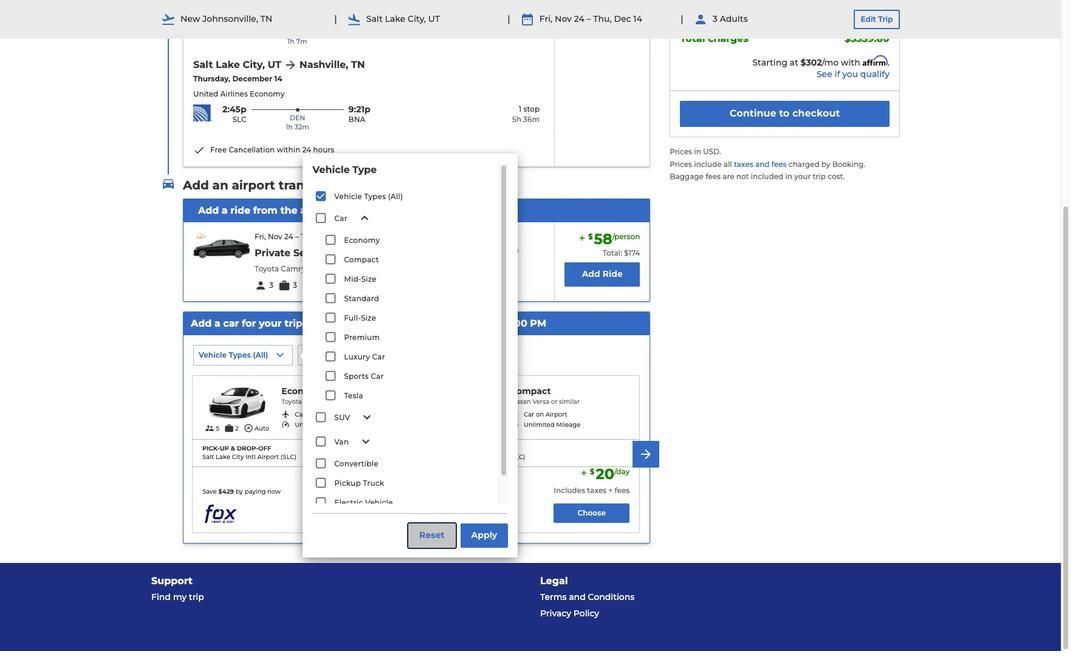 Task type: describe. For each thing, give the bounding box(es) containing it.
car down add an airport transfer or rental car to your trip!
[[334, 214, 347, 223]]

drop- for compact
[[466, 445, 487, 453]]

0 vertical spatial salt lake city, ut
[[366, 13, 440, 24]]

total
[[680, 33, 705, 44]]

36m
[[523, 115, 540, 124]]

car right sports
[[371, 372, 384, 381]]

1 horizontal spatial by
[[464, 488, 472, 496]]

11:00
[[389, 318, 412, 329]]

mileage for compact
[[556, 421, 581, 429]]

city for compact
[[461, 454, 473, 461]]

intl for compact
[[474, 454, 485, 461]]

ride for min
[[343, 280, 357, 290]]

2 vertical spatial thu,
[[447, 318, 469, 329]]

cancellation for free cancellation within 24 hours
[[229, 145, 275, 154]]

1 horizontal spatial taxes
[[587, 486, 607, 495]]

rental
[[349, 178, 386, 192]]

off for economy
[[258, 445, 271, 453]]

terms and conditions link
[[540, 590, 910, 606]]

$3339.80
[[845, 33, 890, 44]]

by paying now
[[463, 488, 510, 496]]

types for (
[[229, 351, 251, 360]]

2 horizontal spatial 3
[[713, 13, 718, 24]]

free cancellation
[[454, 245, 519, 254]]

sports
[[344, 372, 369, 381]]

1:00
[[508, 318, 527, 329]]

economy up johnsonville,
[[250, 3, 285, 13]]

full-size
[[344, 314, 376, 323]]

/person
[[612, 232, 640, 241]]

edit for edit trip
[[861, 15, 876, 24]]

adults
[[720, 13, 748, 24]]

14 right flight details & baggage fees
[[633, 13, 642, 24]]

fees down /day
[[615, 486, 630, 495]]

unlimited mileage for compact
[[524, 421, 581, 429]]

lake down compact image
[[445, 454, 459, 461]]

lake up thursday,
[[216, 59, 240, 71]]

$ for $ 58 /person
[[588, 232, 593, 241]]

continue to checkout button
[[680, 101, 890, 127]]

1 prices from the top
[[670, 147, 692, 156]]

1 vertical spatial in
[[785, 172, 792, 181]]

baggage
[[576, 13, 610, 22]]

1 stop 6h 39m
[[512, 18, 540, 38]]

a for ride
[[222, 205, 228, 216]]

van
[[334, 438, 349, 447]]

car down nissan
[[524, 411, 534, 419]]

or for economy
[[319, 398, 326, 406]]

to inside button
[[779, 108, 790, 119]]

thu, for fri, nov 24 – thu, dec 14
[[593, 13, 612, 24]]

1 horizontal spatial car
[[390, 178, 410, 192]]

vehicle types ( all )
[[199, 351, 268, 360]]

– for fri, nov 24 – thu, dec 14 private sedan toyota camry
[[295, 232, 299, 241]]

& for economy
[[231, 445, 235, 453]]

pick- for compact
[[431, 445, 449, 453]]

compact for compact
[[344, 255, 379, 265]]

. inside starting at $302 /mo with affirm . see if you qualify
[[888, 57, 890, 68]]

0 horizontal spatial in
[[694, 147, 701, 156]]

electric
[[334, 499, 363, 508]]

+ inside $ 20 includes taxes + fees
[[380, 486, 384, 495]]

support
[[151, 576, 193, 587]]

add for add a ride from the airport to your hotel and back.
[[198, 205, 219, 216]]

| for fri, nov 24 – thu, dec 14
[[507, 13, 510, 25]]

airlines inside thursday, december 14 united airlines economy
[[220, 89, 248, 98]]

trip!
[[462, 178, 488, 192]]

starting
[[752, 57, 787, 68]]

slc for 10:42p
[[348, 29, 362, 38]]

choose for compact
[[578, 509, 606, 518]]

economy image
[[202, 386, 272, 421]]

trip inside prices in usd. prices include all taxes and fees charged by booking . baggage fees are not included in your trip cost.
[[813, 172, 826, 181]]

dec for fri, nov 24 – thu, dec 14
[[614, 13, 631, 24]]

den
[[290, 113, 305, 122]]

luxury
[[344, 353, 370, 362]]

1 vertical spatial tn
[[351, 59, 365, 71]]

2 prices from the top
[[670, 160, 692, 169]]

2 + from the left
[[608, 486, 613, 495]]

choose for economy
[[349, 509, 377, 518]]

vehicle for vehicle type
[[313, 164, 350, 176]]

with
[[841, 57, 860, 68]]

$ right save
[[218, 488, 222, 496]]

lake right the 10:42p
[[385, 13, 405, 24]]

by inside prices in usd. prices include all taxes and fees charged by booking . baggage fees are not included in your trip cost.
[[821, 160, 830, 169]]

includes inside $ 20 includes taxes + fees
[[325, 486, 356, 495]]

fees inside $ 20 includes taxes + fees
[[386, 486, 401, 495]]

types for (all)
[[364, 192, 386, 201]]

0 horizontal spatial by
[[236, 488, 243, 496]]

december
[[232, 74, 272, 83]]

convertible
[[334, 460, 378, 469]]

choose button for compact
[[554, 504, 630, 523]]

pickup truck
[[334, 479, 384, 488]]

airport down versa
[[546, 411, 567, 419]]

edit pick-up and drop-off button
[[298, 345, 407, 366]]

add a ride from the airport to your hotel and back.
[[198, 205, 455, 216]]

24 left the 11:00
[[374, 318, 386, 329]]

2:45p slc
[[222, 104, 246, 124]]

& inside flight details & baggage fees
[[626, 2, 631, 11]]

tesla
[[344, 392, 363, 401]]

your down vehicle types (all)
[[351, 205, 374, 216]]

1 horizontal spatial 3
[[293, 280, 297, 290]]

auto
[[254, 425, 269, 433]]

premium
[[344, 333, 380, 342]]

39m
[[523, 29, 540, 38]]

-$1156.95
[[853, 0, 890, 11]]

apply
[[471, 530, 497, 541]]

see if you qualify link
[[670, 69, 890, 81]]

2 includes from the left
[[554, 486, 585, 495]]

find my trip link
[[151, 590, 521, 606]]

vehicle down truck
[[365, 499, 393, 508]]

add an airport transfer or rental car to your trip!
[[183, 178, 488, 192]]

$ for $ 20 includes taxes + fees
[[361, 467, 366, 476]]

back.
[[428, 205, 455, 216]]

1 now from the left
[[267, 488, 281, 496]]

yaris
[[304, 398, 318, 406]]

pick-up & drop-off salt lake city intl airport (slc) for compact
[[431, 445, 525, 461]]

find
[[151, 592, 171, 603]]

private
[[255, 247, 291, 259]]

10:42p slc
[[348, 18, 376, 38]]

cancellation for free cancellation
[[473, 245, 519, 254]]

qualify
[[860, 69, 890, 80]]

(slc) for compact
[[510, 454, 525, 461]]

$ 20 includes taxes + fees
[[325, 466, 401, 495]]

$ 58 /person
[[588, 230, 640, 248]]

within
[[277, 145, 300, 154]]

edit trip
[[861, 15, 893, 24]]

economy inside thursday, december 14 united airlines economy
[[250, 89, 285, 98]]

10:42p
[[348, 18, 376, 29]]

airport down auto
[[257, 454, 279, 461]]

1h for 2:45p
[[286, 123, 293, 131]]

ord 1h 7m
[[287, 28, 307, 45]]

continue to checkout
[[730, 108, 840, 119]]

0 horizontal spatial salt lake city, ut
[[193, 59, 281, 71]]

your up back.
[[430, 178, 458, 192]]

1 horizontal spatial city,
[[408, 13, 426, 24]]

charged
[[789, 160, 820, 169]]

1 horizontal spatial nov
[[351, 318, 371, 329]]

0 horizontal spatial 3
[[269, 280, 273, 290]]

up to 5 people. image
[[205, 424, 215, 433]]

to right the 11:00
[[434, 318, 444, 329]]

prices in usd. prices include all taxes and fees charged by booking . baggage fees are not included in your trip cost.
[[670, 147, 865, 181]]

lake down 5
[[216, 454, 230, 461]]

unlimited mileage for economy
[[295, 421, 352, 429]]

1 pm from the left
[[415, 318, 431, 329]]

9:21p
[[349, 104, 370, 115]]

are
[[723, 172, 734, 181]]

free cancellation within 24 hours
[[210, 145, 334, 154]]

booking
[[832, 160, 864, 169]]

trip inside support find my trip
[[189, 592, 204, 603]]

continue
[[730, 108, 776, 119]]

)
[[266, 351, 268, 360]]

or for compact
[[551, 398, 557, 406]]

and right hotel
[[406, 205, 425, 216]]

vehicle for vehicle types ( all )
[[199, 351, 227, 360]]

cost.
[[828, 172, 845, 181]]

0 vertical spatial tn
[[260, 13, 272, 24]]

all
[[256, 351, 266, 360]]

24 inside fri, nov 24 – thu, dec 14 private sedan toyota camry
[[284, 232, 293, 241]]

pick- inside button
[[321, 351, 340, 360]]

fri, nov 24 – thu, dec 14 private sedan toyota camry
[[255, 232, 343, 273]]

car down yaris
[[295, 411, 305, 419]]

up inside button
[[340, 351, 350, 360]]

0 horizontal spatial city,
[[243, 59, 265, 71]]

baggage
[[670, 172, 704, 181]]

legal
[[540, 576, 568, 587]]

and inside button
[[352, 351, 367, 360]]

to down add an airport transfer or rental car to your trip!
[[338, 205, 348, 216]]

taxes inside prices in usd. prices include all taxes and fees charged by booking . baggage fees are not included in your trip cost.
[[734, 160, 753, 169]]

total: $174
[[603, 249, 640, 258]]

24 down flight at the right top
[[574, 13, 584, 24]]

vehicle type
[[313, 164, 377, 176]]

vehicle type dialog
[[298, 149, 523, 563]]

johnsonville,
[[202, 13, 258, 24]]

0 horizontal spatial car
[[223, 318, 239, 329]]

off for compact
[[487, 445, 500, 453]]

1 for 10:42p
[[519, 18, 522, 28]]

pick-up & drop-off salt lake city intl airport (slc) for economy
[[202, 445, 296, 461]]

save
[[202, 488, 217, 496]]

you
[[842, 69, 858, 80]]

429
[[222, 488, 234, 496]]

conditions
[[588, 592, 635, 603]]

1 horizontal spatial from
[[305, 318, 330, 329]]

20 for $ 20 /day
[[596, 466, 614, 483]]

for
[[242, 318, 256, 329]]

car right 'luxury' at the bottom left of the page
[[372, 353, 385, 362]]

5h
[[512, 115, 521, 124]]

2 vertical spatial fri,
[[333, 318, 348, 329]]

14 left 1:00
[[495, 318, 505, 329]]

1 horizontal spatial or
[[332, 178, 345, 192]]

and inside prices in usd. prices include all taxes and fees charged by booking . baggage fees are not included in your trip cost.
[[755, 160, 770, 169]]

nov for fri, nov 24 – thu, dec 14 private sedan toyota camry
[[268, 232, 282, 241]]

fri, for fri, nov 24 – thu, dec 14 private sedan toyota camry
[[255, 232, 266, 241]]

new johnsonville, tn
[[180, 13, 272, 24]]

mileage for economy
[[327, 421, 352, 429]]

& for compact
[[460, 445, 464, 453]]

stop for 10:42p
[[524, 18, 540, 28]]



Task type: vqa. For each thing, say whether or not it's contained in the screenshot.
And inside the Legal Terms and Conditions Privacy Policy
yes



Task type: locate. For each thing, give the bounding box(es) containing it.
drop- for economy
[[237, 445, 258, 453]]

2 horizontal spatial |
[[681, 13, 684, 25]]

free
[[210, 145, 227, 154], [454, 245, 471, 254]]

1 unlimited from the left
[[295, 421, 326, 429]]

2 horizontal spatial nov
[[555, 13, 572, 24]]

add down 'an'
[[198, 205, 219, 216]]

car on airport down versa
[[524, 411, 567, 419]]

to
[[779, 108, 790, 119], [413, 178, 426, 192], [338, 205, 348, 216], [434, 318, 444, 329]]

city,
[[408, 13, 426, 24], [243, 59, 265, 71]]

1 horizontal spatial |
[[507, 13, 510, 25]]

compact
[[344, 255, 379, 265], [510, 386, 551, 397]]

nashville, tn
[[300, 59, 365, 71]]

united airlines-image image left 5:03p bna
[[193, 18, 213, 36]]

0 vertical spatial 1h
[[287, 37, 295, 45]]

1 united from the top
[[193, 3, 218, 13]]

airport up by paying now
[[486, 454, 508, 461]]

10
[[316, 280, 324, 290]]

nov inside fri, nov 24 – thu, dec 14 private sedan toyota camry
[[268, 232, 282, 241]]

airport down yaris
[[317, 411, 338, 419]]

fri, for fri, nov 24 – thu, dec 14
[[540, 13, 553, 24]]

$ inside $ 58 /person
[[588, 232, 593, 241]]

compact for compact nissan versa or similar
[[510, 386, 551, 397]]

a left for at the left of the page
[[214, 318, 220, 329]]

ride right the min
[[343, 280, 357, 290]]

0 horizontal spatial ut
[[268, 59, 281, 71]]

2 vertical spatial trip
[[189, 592, 204, 603]]

0 horizontal spatial choose
[[349, 509, 377, 518]]

united airlines economy
[[193, 3, 285, 13]]

1h down den
[[286, 123, 293, 131]]

2 vertical spatial dec
[[472, 318, 492, 329]]

1 horizontal spatial mileage
[[556, 421, 581, 429]]

add for add ride
[[582, 269, 600, 280]]

| left the 10:42p
[[334, 13, 337, 25]]

1 stop from the top
[[524, 18, 540, 28]]

1 vertical spatial free
[[454, 245, 471, 254]]

paying
[[245, 488, 266, 496], [474, 488, 495, 496]]

– inside fri, nov 24 – thu, dec 14 private sedan toyota camry
[[295, 232, 299, 241]]

thu, down details
[[593, 13, 612, 24]]

2 paying from the left
[[474, 488, 495, 496]]

thursday, december 14 united airlines economy
[[193, 74, 285, 98]]

pickup
[[334, 479, 361, 488]]

similar inside compact nissan versa or similar
[[559, 398, 580, 406]]

0 vertical spatial thu,
[[593, 13, 612, 24]]

1 horizontal spatial fri,
[[333, 318, 348, 329]]

0 vertical spatial slc
[[348, 29, 362, 38]]

intl
[[245, 454, 256, 461], [474, 454, 485, 461]]

car left for at the left of the page
[[223, 318, 239, 329]]

20 inside $ 20 includes taxes + fees
[[367, 466, 385, 483]]

0 horizontal spatial pick-
[[202, 445, 220, 453]]

cars image
[[161, 177, 176, 191]]

fees inside flight details & baggage fees
[[612, 13, 628, 22]]

vehicle up add a ride from the airport to your hotel and back.
[[334, 192, 362, 201]]

0 vertical spatial types
[[364, 192, 386, 201]]

luxury car
[[344, 353, 385, 362]]

compact image
[[431, 386, 501, 421]]

a for car
[[214, 318, 220, 329]]

or
[[332, 178, 345, 192], [319, 398, 326, 406], [551, 398, 557, 406]]

free down back.
[[454, 245, 471, 254]]

united inside thursday, december 14 united airlines economy
[[193, 89, 218, 98]]

0 vertical spatial ut
[[428, 13, 440, 24]]

2 1 from the top
[[519, 104, 522, 113]]

automatic transmission. image
[[244, 424, 253, 433]]

ride
[[230, 205, 250, 216], [343, 280, 357, 290]]

1 horizontal spatial compact
[[510, 386, 551, 397]]

on down versa
[[536, 411, 544, 419]]

2 unlimited mileage from the left
[[524, 421, 581, 429]]

size
[[361, 275, 376, 284], [361, 314, 376, 323]]

economy up yaris
[[282, 386, 323, 397]]

drop- up by paying now
[[466, 445, 487, 453]]

nashville,
[[300, 59, 348, 71]]

policy
[[574, 608, 599, 619]]

1 vertical spatial bna
[[349, 115, 365, 124]]

free for free cancellation within 24 hours
[[210, 145, 227, 154]]

2 now from the left
[[496, 488, 510, 496]]

1 horizontal spatial unlimited mileage
[[524, 421, 581, 429]]

20 for $ 20 includes taxes + fees
[[367, 466, 385, 483]]

1 inside 1 stop 6h 39m
[[519, 18, 522, 28]]

1 includes from the left
[[325, 486, 356, 495]]

car on airport for economy
[[295, 411, 338, 419]]

city for economy
[[232, 454, 244, 461]]

add left ride
[[582, 269, 600, 280]]

free for free cancellation
[[454, 245, 471, 254]]

fri, inside fri, nov 24 – thu, dec 14 private sedan toyota camry
[[255, 232, 266, 241]]

up down compact image
[[449, 445, 458, 453]]

14 inside thursday, december 14 united airlines economy
[[274, 74, 282, 83]]

fees right truck
[[386, 486, 401, 495]]

airport right 'an'
[[232, 178, 275, 192]]

1 horizontal spatial intl
[[474, 454, 485, 461]]

tn
[[260, 13, 272, 24], [351, 59, 365, 71]]

0 vertical spatial prices
[[670, 147, 692, 156]]

10 min ride time
[[316, 280, 376, 290]]

similar for compact
[[559, 398, 580, 406]]

in down charged
[[785, 172, 792, 181]]

& down compact image
[[460, 445, 464, 453]]

compact inside vehicle type "dialog"
[[344, 255, 379, 265]]

a down 'an'
[[222, 205, 228, 216]]

0 horizontal spatial car on airport
[[295, 411, 338, 419]]

0 vertical spatial united airlines-image image
[[193, 18, 213, 36]]

/day
[[614, 467, 630, 476]]

| for 3 adults
[[681, 13, 684, 25]]

drop- down 'automatic transmission.' icon
[[237, 445, 258, 453]]

$ for $ 20 /day
[[590, 467, 595, 476]]

airport right the
[[300, 205, 335, 216]]

32m
[[295, 123, 309, 131]]

1 vertical spatial dec
[[319, 232, 333, 241]]

thu, inside fri, nov 24 – thu, dec 14 private sedan toyota camry
[[301, 232, 317, 241]]

nov for fri, nov 24 – thu, dec 14
[[555, 13, 572, 24]]

prices
[[670, 147, 692, 156], [670, 160, 692, 169]]

1 mileage from the left
[[327, 421, 352, 429]]

economy inside economy toyota yaris or similar
[[282, 386, 323, 397]]

choose button for economy
[[325, 504, 401, 523]]

0 horizontal spatial (slc)
[[281, 454, 296, 461]]

1 horizontal spatial thu,
[[447, 318, 469, 329]]

2 united from the top
[[193, 89, 218, 98]]

1 horizontal spatial free
[[454, 245, 471, 254]]

city down 2
[[232, 454, 244, 461]]

0 vertical spatial edit
[[861, 15, 876, 24]]

drop- down premium
[[369, 351, 391, 360]]

bna inside 5:03p bna
[[230, 29, 246, 38]]

vehicle for vehicle types (all)
[[334, 192, 362, 201]]

0 horizontal spatial dec
[[319, 232, 333, 241]]

compact inside compact nissan versa or similar
[[510, 386, 551, 397]]

your inside prices in usd. prices include all taxes and fees charged by booking . baggage fees are not included in your trip cost.
[[794, 172, 811, 181]]

similar right versa
[[559, 398, 580, 406]]

taxes inside $ 20 includes taxes + fees
[[358, 486, 378, 495]]

car
[[390, 178, 410, 192], [223, 318, 239, 329]]

2 city from the left
[[461, 454, 473, 461]]

2 horizontal spatial fri,
[[540, 13, 553, 24]]

1 horizontal spatial similar
[[559, 398, 580, 406]]

trip
[[813, 172, 826, 181], [285, 318, 303, 329], [189, 592, 204, 603]]

pick-up & drop-off salt lake city intl airport (slc)
[[202, 445, 296, 461], [431, 445, 525, 461]]

1 horizontal spatial paying
[[474, 488, 495, 496]]

0 vertical spatial size
[[361, 275, 376, 284]]

2 (slc) from the left
[[510, 454, 525, 461]]

tn right the nashville,
[[351, 59, 365, 71]]

slc inside 10:42p slc
[[348, 29, 362, 38]]

vehicle up add an airport transfer or rental car to your trip!
[[313, 164, 350, 176]]

free up 'an'
[[210, 145, 227, 154]]

1 + from the left
[[380, 486, 384, 495]]

1 horizontal spatial ut
[[428, 13, 440, 24]]

by up apply
[[464, 488, 472, 496]]

1 1 from the top
[[519, 18, 522, 28]]

–
[[587, 13, 591, 24], [295, 232, 299, 241]]

0 horizontal spatial up
[[220, 445, 229, 453]]

united up new
[[193, 3, 218, 13]]

thu, for fri, nov 24 – thu, dec 14 private sedan toyota camry
[[301, 232, 317, 241]]

similar up suv
[[327, 398, 348, 406]]

. inside prices in usd. prices include all taxes and fees charged by booking . baggage fees are not included in your trip cost.
[[864, 160, 865, 169]]

0 horizontal spatial unlimited
[[295, 421, 326, 429]]

1 choose button from the left
[[325, 504, 401, 523]]

intl for economy
[[245, 454, 256, 461]]

0 horizontal spatial airport
[[232, 178, 275, 192]]

dec for fri, nov 24 – thu, dec 14 private sedan toyota camry
[[319, 232, 333, 241]]

1 horizontal spatial car on airport
[[524, 411, 567, 419]]

14 inside fri, nov 24 – thu, dec 14 private sedan toyota camry
[[335, 232, 343, 241]]

bna for 9:21p
[[349, 115, 365, 124]]

airport
[[232, 178, 275, 192], [300, 205, 335, 216]]

$174
[[624, 249, 640, 258]]

united airlines-image image for 2:45p
[[193, 104, 213, 122]]

2 horizontal spatial trip
[[813, 172, 826, 181]]

6h
[[512, 29, 521, 38]]

stop inside 1 stop 5h 36m
[[524, 104, 540, 113]]

total:
[[603, 249, 622, 258]]

on for economy
[[307, 411, 315, 419]]

– for fri, nov 24 – thu, dec 14
[[587, 13, 591, 24]]

0 horizontal spatial unlimited mileage
[[295, 421, 352, 429]]

0 horizontal spatial nov
[[268, 232, 282, 241]]

0 vertical spatial compact
[[344, 255, 379, 265]]

1 horizontal spatial choose
[[578, 509, 606, 518]]

1 20 from the left
[[367, 466, 385, 483]]

hotel
[[377, 205, 403, 216]]

/mo
[[822, 57, 839, 68]]

0 vertical spatial toyota
[[255, 264, 279, 273]]

2 intl from the left
[[474, 454, 485, 461]]

if
[[835, 69, 840, 80]]

& right details
[[626, 2, 631, 11]]

1
[[519, 18, 522, 28], [519, 104, 522, 113]]

0 horizontal spatial cancellation
[[229, 145, 275, 154]]

2 airlines from the top
[[220, 89, 248, 98]]

apply button
[[460, 524, 508, 548]]

2 horizontal spatial or
[[551, 398, 557, 406]]

lake
[[385, 13, 405, 24], [216, 59, 240, 71], [216, 454, 230, 461], [445, 454, 459, 461]]

1 horizontal spatial city
[[461, 454, 473, 461]]

united airlines-image image
[[193, 18, 213, 36], [193, 104, 213, 122]]

1 airlines from the top
[[220, 3, 248, 13]]

united
[[193, 3, 218, 13], [193, 89, 218, 98]]

to right (all)
[[413, 178, 426, 192]]

0 vertical spatial –
[[587, 13, 591, 24]]

drop-
[[369, 351, 391, 360], [237, 445, 258, 453], [466, 445, 487, 453]]

or inside economy toyota yaris or similar
[[319, 398, 326, 406]]

$ inside the '$ 20 /day'
[[590, 467, 595, 476]]

off up by paying now
[[487, 445, 500, 453]]

pick-up & drop-off salt lake city intl airport (slc) up by paying now
[[431, 445, 525, 461]]

sedan
[[293, 247, 325, 259]]

1 vertical spatial .
[[864, 160, 865, 169]]

0 vertical spatial stop
[[524, 18, 540, 28]]

fees down include
[[706, 172, 721, 181]]

2 pm from the left
[[530, 318, 546, 329]]

slc for 2:45p
[[232, 115, 246, 124]]

24 left hours
[[302, 145, 311, 154]]

3 down camry
[[293, 280, 297, 290]]

0 horizontal spatial taxes
[[358, 486, 378, 495]]

1 (slc) from the left
[[281, 454, 296, 461]]

1h for 5:03p
[[287, 37, 295, 45]]

min
[[326, 280, 341, 290]]

and down premium
[[352, 351, 367, 360]]

nissan
[[510, 398, 531, 406]]

thu, right the 11:00
[[447, 318, 469, 329]]

1 car on airport from the left
[[295, 411, 338, 419]]

2 similar from the left
[[559, 398, 580, 406]]

support find my trip
[[151, 576, 204, 603]]

0 vertical spatial airlines
[[220, 3, 248, 13]]

size up standard
[[361, 275, 376, 284]]

vehicle types (all)
[[334, 192, 403, 201]]

$ 20 /day
[[590, 466, 630, 483]]

types left (
[[229, 351, 251, 360]]

0 horizontal spatial from
[[253, 205, 278, 216]]

1 vertical spatial 1h
[[286, 123, 293, 131]]

1 horizontal spatial dec
[[472, 318, 492, 329]]

intl down 'automatic transmission.' icon
[[245, 454, 256, 461]]

0 vertical spatial airport
[[232, 178, 275, 192]]

types up hotel
[[364, 192, 386, 201]]

up for economy
[[220, 445, 229, 453]]

1 horizontal spatial airport
[[300, 205, 335, 216]]

5
[[216, 425, 219, 433]]

+ down the '$ 20 /day'
[[608, 486, 613, 495]]

3 | from the left
[[681, 13, 684, 25]]

slc
[[348, 29, 362, 38], [232, 115, 246, 124]]

0 vertical spatial fri,
[[540, 13, 553, 24]]

fees up included
[[772, 160, 787, 169]]

& down 2
[[231, 445, 235, 453]]

1 united airlines-image image from the top
[[193, 18, 213, 36]]

unlimited mileage up van
[[295, 421, 352, 429]]

1 city from the left
[[232, 454, 244, 461]]

2 | from the left
[[507, 13, 510, 25]]

pick- down compact image
[[431, 445, 449, 453]]

toyota inside economy toyota yaris or similar
[[282, 398, 302, 406]]

– up sedan
[[295, 232, 299, 241]]

. up the qualify
[[888, 57, 890, 68]]

1h inside ord 1h 7m
[[287, 37, 295, 45]]

1 pick-up & drop-off salt lake city intl airport (slc) from the left
[[202, 445, 296, 461]]

2 pick-up & drop-off salt lake city intl airport (slc) from the left
[[431, 445, 525, 461]]

edit
[[861, 15, 876, 24], [303, 351, 319, 360]]

toyota down private
[[255, 264, 279, 273]]

– down flight at the right top
[[587, 13, 591, 24]]

or inside compact nissan versa or similar
[[551, 398, 557, 406]]

1 vertical spatial car
[[223, 318, 239, 329]]

1 on from the left
[[307, 411, 315, 419]]

by
[[821, 160, 830, 169], [236, 488, 243, 496], [464, 488, 472, 496]]

united airlines-image image for 5:03p
[[193, 18, 213, 36]]

dec inside fri, nov 24 – thu, dec 14 private sedan toyota camry
[[319, 232, 333, 241]]

1 vertical spatial city,
[[243, 59, 265, 71]]

fri, up premium
[[333, 318, 348, 329]]

0 horizontal spatial thu,
[[301, 232, 317, 241]]

0 horizontal spatial tn
[[260, 13, 272, 24]]

2 car on airport from the left
[[524, 411, 567, 419]]

1 vertical spatial united airlines-image image
[[193, 104, 213, 122]]

city
[[232, 454, 244, 461], [461, 454, 473, 461]]

14 right december
[[274, 74, 282, 83]]

add
[[183, 178, 209, 192], [198, 205, 219, 216], [582, 269, 600, 280], [191, 318, 212, 329]]

(slc) up by paying now
[[510, 454, 525, 461]]

stop up 39m
[[524, 18, 540, 28]]

choose button
[[325, 504, 401, 523], [554, 504, 630, 523]]

2 choose from the left
[[578, 509, 606, 518]]

fri,
[[540, 13, 553, 24], [255, 232, 266, 241], [333, 318, 348, 329]]

1 horizontal spatial trip
[[285, 318, 303, 329]]

from
[[253, 205, 278, 216], [305, 318, 330, 329]]

0 vertical spatial in
[[694, 147, 701, 156]]

1 vertical spatial –
[[295, 232, 299, 241]]

20 up includes taxes + fees
[[596, 466, 614, 483]]

fri, nov 24 – thu, dec 14
[[540, 13, 642, 24]]

| for salt lake city, ut
[[334, 13, 337, 25]]

1 vertical spatial salt lake city, ut
[[193, 59, 281, 71]]

&
[[626, 2, 631, 11], [231, 445, 235, 453], [460, 445, 464, 453]]

0 horizontal spatial bna
[[230, 29, 246, 38]]

1 unlimited mileage from the left
[[295, 421, 352, 429]]

2 horizontal spatial dec
[[614, 13, 631, 24]]

in left usd.
[[694, 147, 701, 156]]

size for full-
[[361, 314, 376, 323]]

3
[[713, 13, 718, 24], [269, 280, 273, 290], [293, 280, 297, 290]]

0 horizontal spatial choose button
[[325, 504, 401, 523]]

add inside button
[[582, 269, 600, 280]]

tn down united airlines economy
[[260, 13, 272, 24]]

pick- left 'luxury' at the bottom left of the page
[[321, 351, 340, 360]]

1 paying from the left
[[245, 488, 266, 496]]

0 horizontal spatial –
[[295, 232, 299, 241]]

-
[[853, 0, 856, 11]]

1 vertical spatial airport
[[300, 205, 335, 216]]

checkout
[[792, 108, 840, 119]]

unlimited for economy
[[295, 421, 326, 429]]

size for mid-
[[361, 275, 376, 284]]

choose
[[349, 509, 377, 518], [578, 509, 606, 518]]

pick- for economy
[[202, 445, 220, 453]]

2 united airlines-image image from the top
[[193, 104, 213, 122]]

bna inside "9:21p bna"
[[349, 115, 365, 124]]

bna
[[230, 29, 246, 38], [349, 115, 365, 124]]

now
[[267, 488, 281, 496], [496, 488, 510, 496]]

flight
[[574, 2, 596, 11]]

unlimited mileage down versa
[[524, 421, 581, 429]]

choose button down pickup truck
[[325, 504, 401, 523]]

1 vertical spatial compact
[[510, 386, 551, 397]]

1 vertical spatial ut
[[268, 59, 281, 71]]

off inside button
[[391, 351, 401, 360]]

includes taxes + fees
[[554, 486, 630, 495]]

.
[[888, 57, 890, 68], [864, 160, 865, 169]]

0 horizontal spatial 20
[[367, 466, 385, 483]]

similar inside economy toyota yaris or similar
[[327, 398, 348, 406]]

2 vertical spatial nov
[[351, 318, 371, 329]]

| left 1 stop 6h 39m
[[507, 13, 510, 25]]

unlimited for compact
[[524, 421, 555, 429]]

mid-size
[[344, 275, 376, 284]]

2 unlimited from the left
[[524, 421, 555, 429]]

transfer
[[279, 178, 329, 192]]

nov left the 'baggage'
[[555, 13, 572, 24]]

1 similar from the left
[[327, 398, 348, 406]]

similar for economy
[[327, 398, 348, 406]]

1 horizontal spatial salt lake city, ut
[[366, 13, 440, 24]]

0 horizontal spatial intl
[[245, 454, 256, 461]]

0 horizontal spatial pick-up & drop-off salt lake city intl airport (slc)
[[202, 445, 296, 461]]

bna for 5:03p
[[230, 29, 246, 38]]

on for compact
[[536, 411, 544, 419]]

car on airport for compact
[[524, 411, 567, 419]]

add for add an airport transfer or rental car to your trip!
[[183, 178, 209, 192]]

1 horizontal spatial pick-
[[321, 351, 340, 360]]

thursday,
[[193, 74, 230, 83]]

1 vertical spatial thu,
[[301, 232, 317, 241]]

types inside vehicle type "dialog"
[[364, 192, 386, 201]]

stop inside 1 stop 6h 39m
[[524, 18, 540, 28]]

fri, up private
[[255, 232, 266, 241]]

2 on from the left
[[536, 411, 544, 419]]

(slc) for economy
[[281, 454, 296, 461]]

not
[[736, 172, 749, 181]]

thu, up sedan
[[301, 232, 317, 241]]

1h inside den 1h 32m
[[286, 123, 293, 131]]

fri, up 39m
[[540, 13, 553, 24]]

economy toyota yaris or similar
[[282, 386, 348, 406]]

type
[[353, 164, 377, 176]]

slc down 2:45p
[[232, 115, 246, 124]]

details
[[598, 2, 624, 11]]

off down auto
[[258, 445, 271, 453]]

0 horizontal spatial &
[[231, 445, 235, 453]]

toyota left yaris
[[282, 398, 302, 406]]

2 stop from the top
[[524, 104, 540, 113]]

0 horizontal spatial |
[[334, 13, 337, 25]]

edit for edit pick-up and drop-off
[[303, 351, 319, 360]]

1 horizontal spatial edit
[[861, 15, 876, 24]]

2
[[235, 425, 239, 433]]

your down charged
[[794, 172, 811, 181]]

your right for at the left of the page
[[259, 318, 282, 329]]

city, up december
[[243, 59, 265, 71]]

1h left 7m
[[287, 37, 295, 45]]

cancellation
[[229, 145, 275, 154], [473, 245, 519, 254]]

and inside "legal terms and conditions privacy policy"
[[569, 592, 586, 603]]

camry
[[281, 264, 305, 273]]

now up apply
[[496, 488, 510, 496]]

2 horizontal spatial up
[[449, 445, 458, 453]]

1 vertical spatial edit
[[303, 351, 319, 360]]

economy inside vehicle type "dialog"
[[344, 236, 380, 245]]

$ inside $ 20 includes taxes + fees
[[361, 467, 366, 476]]

flight details & baggage fees link
[[565, 0, 640, 27]]

up for compact
[[449, 445, 458, 453]]

1 vertical spatial 1
[[519, 104, 522, 113]]

up to 2 pieces of luggage. image
[[224, 424, 234, 433]]

0 horizontal spatial a
[[214, 318, 220, 329]]

(slc)
[[281, 454, 296, 461], [510, 454, 525, 461]]

taxes and fees link
[[734, 160, 789, 169]]

0 horizontal spatial toyota
[[255, 264, 279, 273]]

add up vehicle types ( all )
[[191, 318, 212, 329]]

stop for 9:21p
[[524, 104, 540, 113]]

drop- inside button
[[369, 351, 391, 360]]

my
[[173, 592, 187, 603]]

toyota inside fri, nov 24 – thu, dec 14 private sedan toyota camry
[[255, 264, 279, 273]]

bna down 9:21p
[[349, 115, 365, 124]]

1 choose from the left
[[349, 509, 377, 518]]

2 horizontal spatial pick-
[[431, 445, 449, 453]]

edit pick-up and drop-off
[[303, 351, 401, 360]]

0 vertical spatial car
[[390, 178, 410, 192]]

1 for 9:21p
[[519, 104, 522, 113]]

1 intl from the left
[[245, 454, 256, 461]]

up up sports
[[340, 351, 350, 360]]

2 20 from the left
[[596, 466, 614, 483]]

car on airport
[[295, 411, 338, 419], [524, 411, 567, 419]]

2 horizontal spatial by
[[821, 160, 830, 169]]

ride
[[603, 269, 623, 280]]

unlimited down yaris
[[295, 421, 326, 429]]

0 vertical spatial city,
[[408, 13, 426, 24]]

1 inside 1 stop 5h 36m
[[519, 104, 522, 113]]

size up premium
[[361, 314, 376, 323]]

slc inside 2:45p slc
[[232, 115, 246, 124]]

add for add a car for your trip from fri, nov 24 11:00 pm to thu, dec 14 1:00 pm
[[191, 318, 212, 329]]

add a car for your trip from fri, nov 24 11:00 pm to thu, dec 14 1:00 pm
[[191, 318, 546, 329]]

24 up private
[[284, 232, 293, 241]]

1 | from the left
[[334, 13, 337, 25]]

economy down december
[[250, 89, 285, 98]]

compact up mid-size
[[344, 255, 379, 265]]

2 mileage from the left
[[556, 421, 581, 429]]

1 horizontal spatial pick-up & drop-off salt lake city intl airport (slc)
[[431, 445, 525, 461]]

0 vertical spatial 1
[[519, 18, 522, 28]]

car up hotel
[[390, 178, 410, 192]]

pick-
[[321, 351, 340, 360], [202, 445, 220, 453], [431, 445, 449, 453]]

ride for a
[[230, 205, 250, 216]]

economy up mid-size
[[344, 236, 380, 245]]

ord
[[289, 28, 305, 36]]

2 choose button from the left
[[554, 504, 630, 523]]

hours
[[313, 145, 334, 154]]

0 horizontal spatial pm
[[415, 318, 431, 329]]



